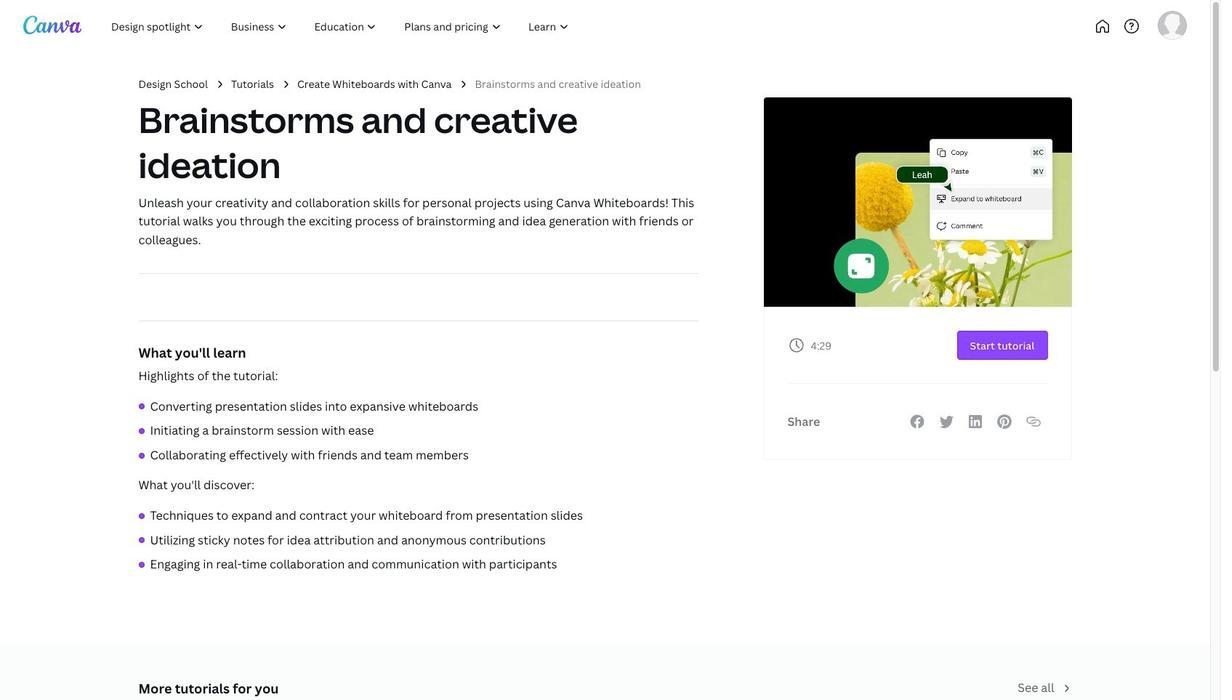 Task type: vqa. For each thing, say whether or not it's contained in the screenshot.
brainstorms and creative ideation IMAGE
yes



Task type: locate. For each thing, give the bounding box(es) containing it.
top level navigation element
[[99, 12, 631, 41]]



Task type: describe. For each thing, give the bounding box(es) containing it.
brainstorms and creative ideation image
[[764, 97, 1072, 307]]



